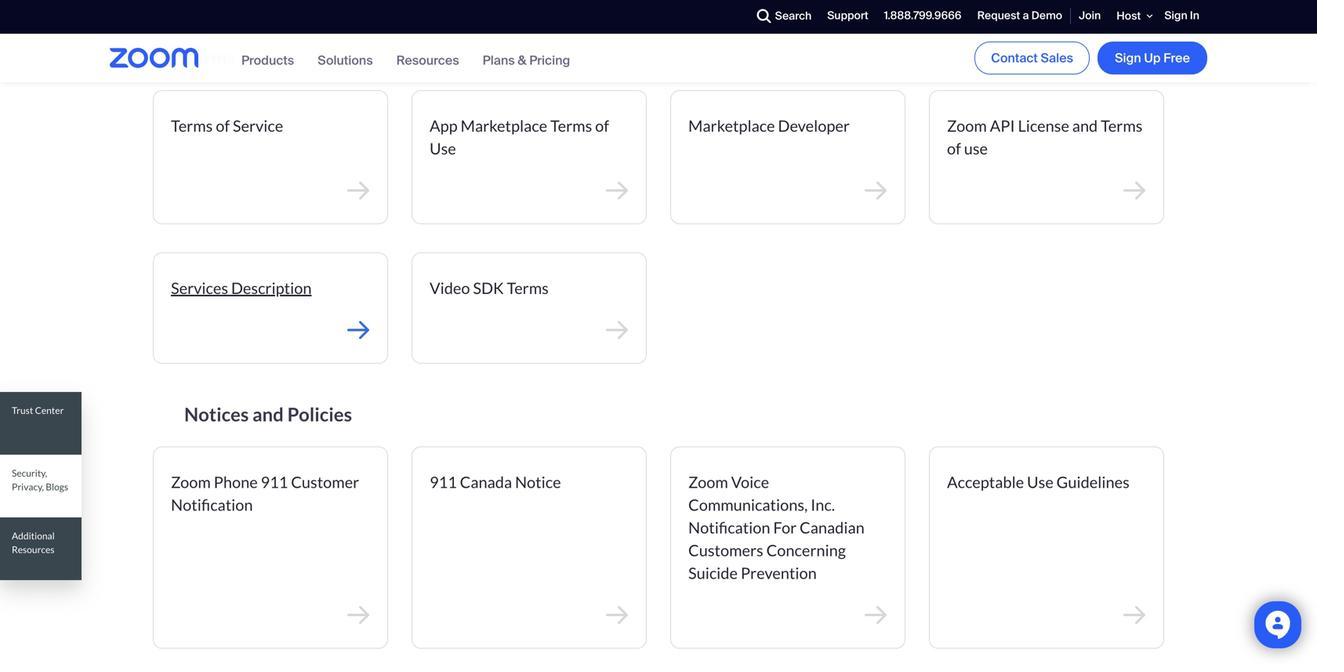 Task type: locate. For each thing, give the bounding box(es) containing it.
notification inside zoom voice communications, inc. notification for canadian customers concerning suicide prevention
[[689, 515, 771, 534]]

privacy,
[[12, 481, 44, 492]]

zoom left phone
[[171, 470, 211, 489]]

1 horizontal spatial zoom
[[689, 470, 728, 489]]

blogs
[[46, 481, 68, 492]]

0 horizontal spatial sign
[[1115, 50, 1142, 67]]

zoom inside zoom phone 911 customer notification
[[171, 470, 211, 489]]

1 vertical spatial sign
[[1115, 50, 1142, 67]]

notices
[[184, 400, 249, 422]]

1 marketplace from the left
[[461, 113, 548, 132]]

use down app
[[430, 136, 456, 155]]

contact
[[991, 50, 1038, 67]]

0 horizontal spatial marketplace
[[461, 113, 548, 132]]

voice
[[731, 470, 770, 489]]

1 horizontal spatial 911
[[430, 470, 457, 489]]

zoom left voice
[[689, 470, 728, 489]]

notification up customers
[[689, 515, 771, 534]]

&
[[518, 53, 527, 69]]

security,
[[12, 467, 47, 479]]

notices and policies
[[184, 400, 352, 422]]

services description link
[[153, 249, 388, 361]]

terms inside zoom api license and terms of use
[[1101, 113, 1143, 132]]

0 vertical spatial sign
[[1165, 9, 1188, 23]]

terms left service at the left top
[[171, 113, 213, 132]]

1.888.799.9666 link
[[877, 0, 970, 34]]

911 left canada
[[430, 470, 457, 489]]

1 horizontal spatial marketplace
[[689, 113, 775, 132]]

0 horizontal spatial zoom
[[171, 470, 211, 489]]

suicide
[[689, 561, 738, 580]]

of inside 'app marketplace terms of use'
[[595, 113, 609, 132]]

terms of service
[[171, 113, 283, 132]]

request
[[978, 9, 1021, 23]]

1 vertical spatial use
[[1027, 470, 1054, 489]]

and right the notices
[[253, 400, 284, 422]]

join link
[[1071, 0, 1109, 34]]

1 horizontal spatial notification
[[689, 515, 771, 534]]

0 vertical spatial resources
[[397, 53, 459, 69]]

canadian
[[800, 515, 865, 534]]

0 vertical spatial notification
[[171, 493, 253, 511]]

terms right sdk
[[507, 276, 549, 294]]

concerning
[[767, 538, 846, 557]]

demo
[[1032, 9, 1063, 23]]

terms
[[184, 43, 235, 65], [171, 113, 213, 132], [551, 113, 592, 132], [1101, 113, 1143, 132], [507, 276, 549, 294]]

1 horizontal spatial of
[[595, 113, 609, 132]]

request a demo link
[[970, 0, 1071, 34]]

services
[[171, 276, 228, 294]]

app marketplace terms of use
[[430, 113, 609, 155]]

request a demo
[[978, 9, 1063, 23]]

marketplace inside 'app marketplace terms of use'
[[461, 113, 548, 132]]

terms inside video sdk terms 'link'
[[507, 276, 549, 294]]

sales
[[1041, 50, 1074, 67]]

and inside zoom api license and terms of use
[[1073, 113, 1098, 132]]

customers
[[689, 538, 764, 557]]

additional resources
[[12, 530, 55, 555]]

0 horizontal spatial of
[[216, 113, 230, 132]]

of
[[216, 113, 230, 132], [595, 113, 609, 132], [947, 136, 961, 155]]

sign left in
[[1165, 9, 1188, 23]]

resources up app
[[397, 53, 459, 69]]

and right license
[[1073, 113, 1098, 132]]

1 vertical spatial resources
[[12, 544, 55, 555]]

0 vertical spatial use
[[430, 136, 456, 155]]

zoom phone 911 customer notification link
[[153, 444, 388, 646]]

zoom for zoom voice communications, inc. notification for canadian customers concerning suicide prevention
[[689, 470, 728, 489]]

zoom logo image
[[110, 48, 198, 69]]

sign up free link
[[1098, 42, 1208, 75]]

terms inside 'app marketplace terms of use'
[[551, 113, 592, 132]]

support
[[828, 9, 869, 23]]

join
[[1079, 9, 1101, 23]]

sign left up
[[1115, 50, 1142, 67]]

sign for sign in
[[1165, 9, 1188, 23]]

notification inside zoom phone 911 customer notification
[[171, 493, 253, 511]]

security, privacy, blogs link
[[0, 455, 82, 518]]

products button
[[242, 53, 294, 69]]

zoom inside zoom api license and terms of use
[[947, 113, 987, 132]]

0 horizontal spatial resources
[[12, 544, 55, 555]]

acceptable use guidelines link
[[929, 444, 1165, 646]]

resources down additional
[[12, 544, 55, 555]]

in
[[1191, 9, 1200, 23]]

phone
[[214, 470, 258, 489]]

1 horizontal spatial sign
[[1165, 9, 1188, 23]]

use
[[430, 136, 456, 155], [1027, 470, 1054, 489]]

0 horizontal spatial and
[[253, 400, 284, 422]]

1 vertical spatial notification
[[689, 515, 771, 534]]

1 911 from the left
[[261, 470, 288, 489]]

zoom
[[947, 113, 987, 132], [171, 470, 211, 489], [689, 470, 728, 489]]

trust
[[12, 405, 33, 416]]

zoom api license and terms of use
[[947, 113, 1143, 155]]

0 vertical spatial and
[[1073, 113, 1098, 132]]

1 horizontal spatial and
[[1073, 113, 1098, 132]]

sign
[[1165, 9, 1188, 23], [1115, 50, 1142, 67]]

0 horizontal spatial 911
[[261, 470, 288, 489]]

policies
[[287, 400, 352, 422]]

1 horizontal spatial resources
[[397, 53, 459, 69]]

sign in
[[1165, 9, 1200, 23]]

zoom voice communications, inc. notification for canadian customers concerning suicide prevention
[[689, 470, 865, 580]]

and
[[1073, 113, 1098, 132], [253, 400, 284, 422]]

resources
[[397, 53, 459, 69], [12, 544, 55, 555]]

1 vertical spatial and
[[253, 400, 284, 422]]

resources button
[[397, 53, 459, 69]]

terms left products
[[184, 43, 235, 65]]

communications,
[[689, 493, 808, 511]]

notification for phone
[[171, 493, 253, 511]]

host button
[[1109, 0, 1157, 34]]

notification down phone
[[171, 493, 253, 511]]

0 horizontal spatial use
[[430, 136, 456, 155]]

search
[[775, 9, 812, 24]]

911
[[261, 470, 288, 489], [430, 470, 457, 489]]

2 horizontal spatial of
[[947, 136, 961, 155]]

a
[[1023, 9, 1029, 23]]

terms down "sign up free"
[[1101, 113, 1143, 132]]

zoom inside zoom voice communications, inc. notification for canadian customers concerning suicide prevention
[[689, 470, 728, 489]]

canada
[[460, 470, 512, 489]]

sign for sign up free
[[1115, 50, 1142, 67]]

pricing
[[530, 53, 570, 69]]

2 horizontal spatial zoom
[[947, 113, 987, 132]]

911 right phone
[[261, 470, 288, 489]]

terms down pricing
[[551, 113, 592, 132]]

0 horizontal spatial notification
[[171, 493, 253, 511]]

use left guidelines
[[1027, 470, 1054, 489]]

sdk
[[473, 276, 504, 294]]

marketplace
[[461, 113, 548, 132], [689, 113, 775, 132]]

service
[[233, 113, 283, 132]]

zoom up use
[[947, 113, 987, 132]]

notification
[[171, 493, 253, 511], [689, 515, 771, 534]]



Task type: describe. For each thing, give the bounding box(es) containing it.
acceptable
[[947, 470, 1024, 489]]

inc.
[[811, 493, 835, 511]]

up
[[1145, 50, 1161, 67]]

use
[[964, 136, 988, 155]]

acceptable use guidelines
[[947, 470, 1130, 489]]

customer
[[291, 470, 359, 489]]

use inside 'app marketplace terms of use'
[[430, 136, 456, 155]]

video sdk terms
[[430, 276, 549, 294]]

services description
[[171, 276, 312, 294]]

zoom for zoom api license and terms of use
[[947, 113, 987, 132]]

search image
[[757, 9, 771, 24]]

911 inside zoom phone 911 customer notification
[[261, 470, 288, 489]]

contact sales link
[[975, 42, 1090, 75]]

guidelines
[[1057, 470, 1130, 489]]

license
[[1018, 113, 1070, 132]]

solutions
[[318, 53, 373, 69]]

center
[[35, 405, 64, 416]]

notice
[[515, 470, 561, 489]]

host
[[1117, 9, 1141, 24]]

trust center link
[[0, 392, 82, 455]]

sign in link
[[1157, 0, 1208, 34]]

products
[[242, 53, 294, 69]]

2 911 from the left
[[430, 470, 457, 489]]

zoom phone 911 customer notification
[[171, 470, 359, 511]]

trust center
[[12, 405, 64, 416]]

plans & pricing link
[[483, 53, 570, 69]]

prevention
[[741, 561, 817, 580]]

zoom for zoom phone 911 customer notification
[[171, 470, 211, 489]]

notification for voice
[[689, 515, 771, 534]]

support link
[[820, 0, 877, 34]]

terms of service link
[[153, 87, 388, 221]]

solutions button
[[318, 53, 373, 69]]

video
[[430, 276, 470, 294]]

1 horizontal spatial use
[[1027, 470, 1054, 489]]

marketplace developer link
[[671, 87, 906, 221]]

zoom api license and terms of use link
[[929, 87, 1165, 221]]

for
[[774, 515, 797, 534]]

additional
[[12, 530, 55, 542]]

plans & pricing
[[483, 53, 570, 69]]

2 marketplace from the left
[[689, 113, 775, 132]]

video sdk terms link
[[412, 249, 647, 361]]

911 canada notice
[[430, 470, 561, 489]]

additional resources link
[[0, 518, 82, 580]]

app marketplace terms of use link
[[412, 87, 647, 221]]

marketplace developer
[[689, 113, 850, 132]]

api
[[990, 113, 1015, 132]]

description
[[231, 276, 312, 294]]

plans
[[483, 53, 515, 69]]

of inside zoom api license and terms of use
[[947, 136, 961, 155]]

terms inside terms of service link
[[171, 113, 213, 132]]

app
[[430, 113, 458, 132]]

free
[[1164, 50, 1191, 67]]

1.888.799.9666
[[885, 9, 962, 23]]

sign up free
[[1115, 50, 1191, 67]]

zoom voice communications, inc. notification for canadian customers concerning suicide prevention link
[[671, 444, 906, 646]]

911 canada notice link
[[412, 444, 647, 646]]

contact sales
[[991, 50, 1074, 67]]

resources inside additional resources
[[12, 544, 55, 555]]

developer
[[778, 113, 850, 132]]

search image
[[757, 9, 771, 24]]

security, privacy, blogs
[[12, 467, 68, 492]]



Task type: vqa. For each thing, say whether or not it's contained in the screenshot.
and inside Zoom API License and Terms of use
yes



